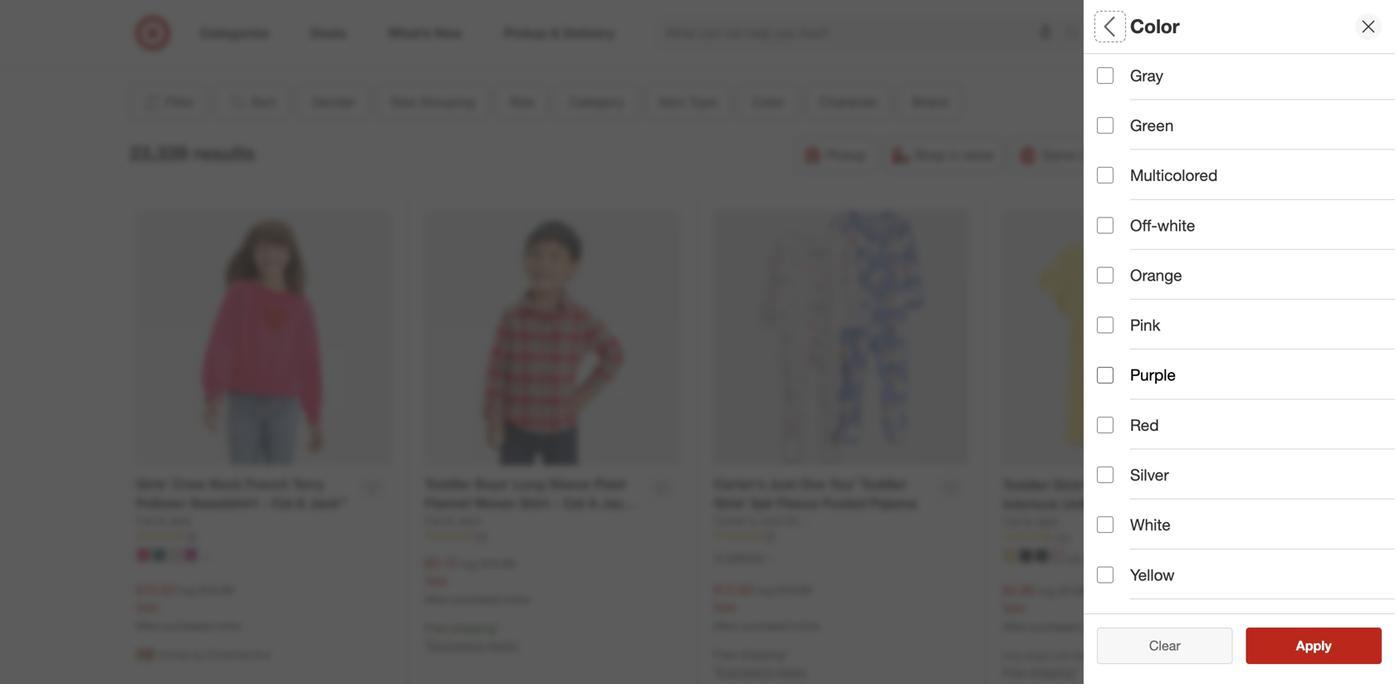 Task type: locate. For each thing, give the bounding box(es) containing it.
sleeve left the plaid
[[549, 476, 590, 493]]

when inside $12.60 reg $18.00 sale when purchased online
[[714, 620, 740, 633]]

& inside toddler boys' long sleeve plaid flannel woven shirt - cat & jack™ red
[[589, 495, 598, 511]]

1 vertical spatial apply.
[[777, 665, 808, 679]]

1 horizontal spatial results
[[1307, 638, 1350, 654]]

just up fleece
[[769, 476, 796, 493]]

apply button
[[1246, 628, 1382, 664]]

0 horizontal spatial shirt
[[520, 495, 550, 511]]

sleeve
[[549, 476, 590, 493], [1129, 477, 1170, 493]]

87 link
[[136, 530, 392, 544]]

1 horizontal spatial jack
[[457, 514, 481, 528]]

0 horizontal spatial shipping
[[451, 621, 496, 635]]

cat & jack down pullover
[[136, 514, 192, 528]]

christmas
[[206, 649, 252, 661]]

carter's up 2pk
[[714, 476, 765, 493]]

sale down $4.90
[[1003, 601, 1026, 616]]

apply. down $12.60 reg $18.00 sale when purchased online
[[777, 665, 808, 679]]

1 vertical spatial size grouping
[[1097, 129, 1202, 148]]

red right "red" option
[[1130, 416, 1159, 435]]

long
[[514, 476, 545, 493]]

girls' up pullover
[[136, 476, 169, 493]]

french
[[245, 476, 289, 493]]

0 horizontal spatial character button
[[805, 84, 892, 120]]

type inside all filters dialog
[[1135, 304, 1170, 323]]

- down french at the bottom left of page
[[262, 495, 267, 511]]

red inside toddler boys' long sleeve plaid flannel woven shirt - cat & jack™ red
[[425, 514, 450, 530]]

2 carter's from the top
[[714, 514, 756, 528]]

jack™ inside toddler girls' short sleeve interlock uniform polo shirt - cat & jack™
[[1016, 515, 1053, 531]]

cat & jack
[[136, 514, 192, 528], [425, 514, 481, 528], [1003, 515, 1059, 529]]

2 horizontal spatial toddler
[[1003, 477, 1050, 493]]

reg left $7.00
[[1039, 584, 1056, 598]]

1 horizontal spatial exclusions
[[718, 665, 774, 679]]

1 horizontal spatial brand
[[1097, 478, 1143, 497]]

cat & jack link down the interlock
[[1003, 514, 1059, 530]]

exclusions apply. button down $9.10 reg $13.00 sale when purchased online at the left of page
[[429, 637, 519, 654]]

1 vertical spatial carter's
[[714, 514, 756, 528]]

2pk
[[750, 495, 773, 511]]

filters
[[1125, 15, 1177, 38]]

shipping down $12.60 reg $18.00 sale when purchased online
[[740, 647, 785, 662]]

0 horizontal spatial jack™
[[309, 495, 346, 511]]

2 horizontal spatial size
[[1097, 129, 1129, 148]]

gender right the sort
[[311, 94, 356, 110]]

1 horizontal spatial shipping
[[740, 647, 785, 662]]

1 horizontal spatial item
[[1097, 304, 1131, 323]]

online inside $10.50 reg $15.00 sale when purchased online
[[215, 620, 241, 633]]

grouping up multicolored
[[1133, 129, 1202, 148]]

cat & jack down the interlock
[[1003, 515, 1059, 529]]

reg
[[461, 556, 477, 571], [179, 583, 196, 597], [757, 583, 774, 597], [1039, 584, 1056, 598]]

1 horizontal spatial jack™
[[602, 495, 639, 511]]

1 vertical spatial brand
[[1097, 478, 1143, 497]]

$9.10 reg $13.00 sale when purchased online
[[425, 555, 530, 606]]

1 horizontal spatial -
[[554, 495, 559, 511]]

just up 97
[[759, 514, 781, 528]]

girls' crew neck french terry pullover sweatshirt - cat & jack™ image
[[136, 210, 392, 466], [136, 210, 392, 466]]

shirt down long
[[520, 495, 550, 511]]

1 horizontal spatial item type button
[[1097, 287, 1395, 345]]

- right polo
[[1183, 496, 1188, 512]]

0 horizontal spatial deals
[[440, 32, 469, 46]]

0 horizontal spatial exclusions
[[429, 638, 485, 653]]

1 horizontal spatial category
[[1097, 246, 1166, 265]]

gender button
[[1097, 54, 1395, 112], [297, 84, 370, 120]]

1 horizontal spatial free
[[714, 647, 737, 662]]

sleeve up polo
[[1129, 477, 1170, 493]]

1 horizontal spatial gender
[[1097, 71, 1152, 90]]

clear right orders
[[1149, 638, 1181, 654]]

0 horizontal spatial brand
[[913, 94, 949, 110]]

1 horizontal spatial category button
[[1097, 228, 1395, 287]]

jack for flannel
[[457, 514, 481, 528]]

1 horizontal spatial type
[[1135, 304, 1170, 323]]

when inside $10.50 reg $15.00 sale when purchased online
[[136, 620, 162, 633]]

red
[[1130, 416, 1159, 435], [425, 514, 450, 530]]

Red checkbox
[[1097, 417, 1114, 433]]

cat down the interlock
[[1003, 515, 1021, 529]]

yellow
[[1130, 565, 1175, 585]]

0 horizontal spatial category
[[570, 94, 624, 110]]

carter's inside "carter's just one you" link
[[714, 514, 756, 528]]

jack for pullover
[[168, 514, 192, 528]]

cat & jack link for pullover
[[136, 513, 192, 530]]

cat & jack link for uniform
[[1003, 514, 1059, 530]]

clear left all
[[1141, 638, 1172, 654]]

clear inside color dialog
[[1149, 638, 1181, 654]]

1 vertical spatial category
[[1097, 246, 1166, 265]]

- for toddler boys' long sleeve plaid flannel woven shirt - cat & jack™ red
[[554, 495, 559, 511]]

character inside all filters dialog
[[1097, 420, 1172, 439]]

category
[[570, 94, 624, 110], [1097, 246, 1166, 265]]

0 horizontal spatial color button
[[738, 84, 799, 120]]

color
[[1130, 15, 1180, 38], [752, 94, 785, 110], [1097, 362, 1138, 381]]

just for you®️
[[769, 476, 796, 493]]

0 vertical spatial color button
[[738, 84, 799, 120]]

1 vertical spatial free
[[714, 647, 737, 662]]

size grouping down top at the top left of the page
[[391, 94, 475, 110]]

apply. for $12.60
[[777, 665, 808, 679]]

online down "$13.00"
[[504, 594, 530, 606]]

1 horizontal spatial color button
[[1097, 345, 1395, 403]]

cat down flannel
[[425, 514, 443, 528]]

one down fleece
[[784, 514, 806, 528]]

toddler inside toddler boys' long sleeve plaid flannel woven shirt - cat & jack™ red
[[425, 476, 471, 493]]

character
[[820, 94, 878, 110], [1097, 420, 1172, 439]]

online for $12.60
[[793, 620, 819, 633]]

sort
[[251, 94, 276, 110]]

0 horizontal spatial -
[[262, 495, 267, 511]]

purchased for $4.90
[[1032, 621, 1079, 633]]

0 vertical spatial shipping
[[451, 621, 496, 635]]

0 horizontal spatial jack
[[168, 514, 192, 528]]

apply
[[1296, 638, 1332, 654]]

0 horizontal spatial cat & jack
[[136, 514, 192, 528]]

1 vertical spatial grouping
[[1133, 129, 1202, 148]]

1 clear from the left
[[1141, 638, 1172, 654]]

carter's down 2pk
[[714, 514, 756, 528]]

results inside button
[[1307, 638, 1350, 654]]

purchased for $12.60
[[743, 620, 790, 633]]

reg for $12.60
[[757, 583, 774, 597]]

0 horizontal spatial item
[[659, 94, 686, 110]]

purchased inside $12.60 reg $18.00 sale when purchased online
[[743, 620, 790, 633]]

shipping down $9.10 reg $13.00 sale when purchased online at the left of page
[[451, 621, 496, 635]]

1 horizontal spatial red
[[1130, 416, 1159, 435]]

color down redcard™
[[752, 94, 785, 110]]

circle™
[[612, 32, 648, 46]]

filter
[[165, 94, 194, 110]]

exclusions down $9.10 reg $13.00 sale when purchased online at the left of page
[[429, 638, 485, 653]]

1 horizontal spatial exclusions apply. button
[[718, 664, 808, 681]]

polo
[[1117, 496, 1145, 512]]

cat & jack link down flannel
[[425, 513, 481, 530]]

one up fleece
[[800, 476, 826, 493]]

character up pickup
[[820, 94, 878, 110]]

cat up 24 link
[[563, 495, 585, 511]]

results down 'sort' button
[[193, 142, 255, 165]]

interlock
[[1003, 496, 1059, 512]]

0 horizontal spatial free shipping * * exclusions apply.
[[425, 621, 519, 653]]

2 horizontal spatial jack
[[1035, 515, 1059, 529]]

shipping down with
[[1029, 666, 1074, 680]]

cat down pullover
[[136, 514, 154, 528]]

0 vertical spatial size grouping
[[391, 94, 475, 110]]

cat & jack for uniform
[[1003, 515, 1059, 529]]

item type button
[[645, 84, 732, 120], [1097, 287, 1395, 345]]

cat & jack link down pullover
[[136, 513, 192, 530]]

when inside $4.90 reg $7.00 sale when purchased online
[[1003, 621, 1029, 633]]

gender up green checkbox
[[1097, 71, 1152, 90]]

cat & jack for pullover
[[136, 514, 192, 528]]

- inside toddler girls' short sleeve interlock uniform polo shirt - cat & jack™
[[1183, 496, 1188, 512]]

jack™ down the plaid
[[602, 495, 639, 511]]

1 vertical spatial red
[[425, 514, 450, 530]]

size grouping inside all filters dialog
[[1097, 129, 1202, 148]]

sale inside $10.50 reg $15.00 sale when purchased online
[[136, 600, 159, 615]]

carter's
[[714, 476, 765, 493], [714, 514, 756, 528]]

shipping for $9.10
[[451, 621, 496, 635]]

1 vertical spatial item type button
[[1097, 287, 1395, 345]]

target circle™ link
[[528, 0, 698, 64]]

toddler up pajama
[[860, 476, 907, 493]]

gray
[[1130, 66, 1164, 85]]

0 horizontal spatial item type button
[[645, 84, 732, 120]]

free shipping * * exclusions apply. down $12.60 reg $18.00 sale when purchased online
[[714, 647, 808, 679]]

purchased down "$13.00"
[[454, 594, 501, 606]]

2 horizontal spatial girls'
[[1053, 477, 1086, 493]]

free down $12.60 reg $18.00 sale when purchased online
[[714, 647, 737, 662]]

purchased up with
[[1032, 621, 1079, 633]]

cat down french at the bottom left of page
[[271, 495, 293, 511]]

Pink checkbox
[[1097, 317, 1114, 334]]

purchased for $9.10
[[454, 594, 501, 606]]

when down "$12.60"
[[714, 620, 740, 633]]

1 horizontal spatial brand button
[[1097, 461, 1395, 519]]

search button
[[1057, 15, 1097, 55]]

category inside all filters dialog
[[1097, 246, 1166, 265]]

0 horizontal spatial free
[[425, 621, 448, 635]]

toddler up the interlock
[[1003, 477, 1050, 493]]

grouping inside all filters dialog
[[1133, 129, 1202, 148]]

reg left $15.00 at the bottom left
[[179, 583, 196, 597]]

carter's for carter's just one you®️ toddler girls' 2pk fleece footed pajama
[[714, 476, 765, 493]]

color right all
[[1130, 15, 1180, 38]]

$4.90 reg $7.00 sale when purchased online
[[1003, 582, 1108, 633]]

exclusions for $9.10
[[429, 638, 485, 653]]

purchased up by
[[164, 620, 212, 633]]

all filters
[[1097, 15, 1177, 38]]

jack for uniform
[[1035, 515, 1059, 529]]

& inside toddler girls' short sleeve interlock uniform polo shirt - cat & jack™
[[1003, 515, 1012, 531]]

jack™ inside toddler boys' long sleeve plaid flannel woven shirt - cat & jack™ red
[[602, 495, 639, 511]]

jack up 87
[[168, 514, 192, 528]]

1 vertical spatial character
[[1097, 420, 1172, 439]]

sale down "$10.50"
[[136, 600, 159, 615]]

shop in store
[[914, 147, 994, 163]]

girls' inside toddler girls' short sleeve interlock uniform polo shirt - cat & jack™
[[1053, 477, 1086, 493]]

0 horizontal spatial exclusions apply. button
[[429, 637, 519, 654]]

0 vertical spatial one
[[800, 476, 826, 493]]

0 horizontal spatial size grouping
[[391, 94, 475, 110]]

$12.60
[[714, 582, 754, 598]]

deals down the yellow option on the bottom of page
[[1097, 594, 1140, 614]]

red inside color dialog
[[1130, 416, 1159, 435]]

toddler for toddler girls' short sleeve interlock uniform polo shirt - cat & jack™
[[1003, 477, 1050, 493]]

0 vertical spatial apply.
[[488, 638, 519, 653]]

in
[[950, 147, 960, 163]]

girls'
[[136, 476, 169, 493], [1053, 477, 1086, 493], [714, 495, 747, 511]]

free down only
[[1003, 666, 1026, 680]]

shop in store button
[[884, 137, 1004, 174]]

clear all
[[1141, 638, 1189, 654]]

0 vertical spatial color
[[1130, 15, 1180, 38]]

0 vertical spatial red
[[1130, 416, 1159, 435]]

brand button
[[899, 84, 963, 120], [1097, 461, 1395, 519]]

1 vertical spatial item type
[[1097, 304, 1170, 323]]

size inside all filters dialog
[[1097, 129, 1129, 148]]

87
[[187, 530, 198, 543]]

online
[[504, 594, 530, 606], [215, 620, 241, 633], [793, 620, 819, 633], [1082, 621, 1108, 633]]

- up 24 link
[[554, 495, 559, 511]]

0 vertical spatial character
[[820, 94, 878, 110]]

exclusions for $12.60
[[718, 665, 774, 679]]

1 vertical spatial shipping
[[740, 647, 785, 662]]

0 vertical spatial carter's
[[714, 476, 765, 493]]

shirt inside toddler boys' long sleeve plaid flannel woven shirt - cat & jack™ red
[[520, 495, 550, 511]]

reg inside $12.60 reg $18.00 sale when purchased online
[[757, 583, 774, 597]]

online up the 'christmas'
[[215, 620, 241, 633]]

0 vertical spatial grouping
[[420, 94, 475, 110]]

sale inside $12.60 reg $18.00 sale when purchased online
[[714, 600, 737, 615]]

reg right $9.10
[[461, 556, 477, 571]]

cat & jack link for flannel
[[425, 513, 481, 530]]

0 vertical spatial category button
[[555, 84, 639, 120]]

online up orders
[[1082, 621, 1108, 633]]

one
[[800, 476, 826, 493], [784, 514, 806, 528]]

just inside carter's just one you®️ toddler girls' 2pk fleece footed pajama
[[769, 476, 796, 493]]

color button
[[738, 84, 799, 120], [1097, 345, 1395, 403]]

sleeve inside toddler girls' short sleeve interlock uniform polo shirt - cat & jack™
[[1129, 477, 1170, 493]]

size grouping up multicolored
[[1097, 129, 1202, 148]]

reg left $18.00
[[757, 583, 774, 597]]

toddler up flannel
[[425, 476, 471, 493]]

gender button right the sort
[[297, 84, 370, 120]]

exclusions apply. button for $12.60
[[718, 664, 808, 681]]

fleece
[[777, 495, 819, 511]]

0 horizontal spatial category button
[[555, 84, 639, 120]]

cat
[[271, 495, 293, 511], [563, 495, 585, 511], [1192, 496, 1214, 512], [136, 514, 154, 528], [425, 514, 443, 528], [1003, 515, 1021, 529]]

only ships with $35 orders
[[1003, 650, 1121, 662]]

size grouping button
[[377, 84, 489, 120], [1097, 112, 1395, 170]]

1 vertical spatial exclusions apply. button
[[718, 664, 808, 681]]

online inside $9.10 reg $13.00 sale when purchased online
[[504, 594, 530, 606]]

cat up price 'button'
[[1192, 496, 1214, 512]]

clear for clear all
[[1141, 638, 1172, 654]]

apply. down $9.10 reg $13.00 sale when purchased online at the left of page
[[488, 638, 519, 653]]

deals right top at the top left of the page
[[440, 32, 469, 46]]

girls' inside carter's just one you®️ toddler girls' 2pk fleece footed pajama
[[714, 495, 747, 511]]

reg inside $10.50 reg $15.00 sale when purchased online
[[179, 583, 196, 597]]

1 vertical spatial brand button
[[1097, 461, 1395, 519]]

online inside $12.60 reg $18.00 sale when purchased online
[[793, 620, 819, 633]]

1 horizontal spatial deals
[[1097, 594, 1140, 614]]

$15.00
[[199, 583, 234, 597]]

purchased inside $10.50 reg $15.00 sale when purchased online
[[164, 620, 212, 633]]

carter's just one you link
[[714, 513, 828, 530]]

online for $4.90
[[1082, 621, 1108, 633]]

when down $9.10
[[425, 594, 451, 606]]

day
[[1080, 147, 1103, 163]]

reg inside $4.90 reg $7.00 sale when purchased online
[[1039, 584, 1056, 598]]

carter's inside carter's just one you®️ toddler girls' 2pk fleece footed pajama
[[714, 476, 765, 493]]

1 vertical spatial category button
[[1097, 228, 1395, 287]]

ships
[[1026, 650, 1050, 662]]

2 vertical spatial free
[[1003, 666, 1026, 680]]

results for see results
[[1307, 638, 1350, 654]]

sale for $4.90
[[1003, 601, 1026, 616]]

sale down "$12.60"
[[714, 600, 737, 615]]

purchased
[[454, 594, 501, 606], [164, 620, 212, 633], [743, 620, 790, 633], [1032, 621, 1079, 633]]

1 vertical spatial one
[[784, 514, 806, 528]]

when for $12.60
[[714, 620, 740, 633]]

sale inside $4.90 reg $7.00 sale when purchased online
[[1003, 601, 1026, 616]]

jack™ for toddler girls' short sleeve interlock uniform polo shirt - cat & jack™
[[1016, 515, 1053, 531]]

shirt inside toddler girls' short sleeve interlock uniform polo shirt - cat & jack™
[[1149, 496, 1179, 512]]

- inside girls' crew neck french terry pullover sweatshirt - cat & jack™
[[262, 495, 267, 511]]

color inside all filters dialog
[[1097, 362, 1138, 381]]

gender
[[1097, 71, 1152, 90], [311, 94, 356, 110]]

1 carter's from the top
[[714, 476, 765, 493]]

sale for $9.10
[[425, 574, 448, 588]]

toddler for toddler boys' long sleeve plaid flannel woven shirt - cat & jack™ red
[[425, 476, 471, 493]]

carter's just one you®️ toddler girls' 2pk fleece footed pajama image
[[714, 210, 970, 466], [714, 210, 970, 466]]

2 horizontal spatial jack™
[[1016, 515, 1053, 531]]

exclusions apply. button down $12.60 reg $18.00 sale when purchased online
[[718, 664, 808, 681]]

item type inside all filters dialog
[[1097, 304, 1170, 323]]

red down flannel
[[425, 514, 450, 530]]

shirt
[[520, 495, 550, 511], [1149, 496, 1179, 512]]

cat & jack link
[[136, 513, 192, 530], [425, 513, 481, 530], [1003, 514, 1059, 530]]

0 vertical spatial exclusions
[[429, 638, 485, 653]]

deals inside button
[[1097, 594, 1140, 614]]

0 vertical spatial character button
[[805, 84, 892, 120]]

size grouping
[[391, 94, 475, 110], [1097, 129, 1202, 148]]

- inside toddler boys' long sleeve plaid flannel woven shirt - cat & jack™ red
[[554, 495, 559, 511]]

terry
[[293, 476, 324, 493]]

toddler inside toddler girls' short sleeve interlock uniform polo shirt - cat & jack™
[[1003, 477, 1050, 493]]

0 horizontal spatial girls'
[[136, 476, 169, 493]]

Multicolored checkbox
[[1097, 167, 1114, 184]]

0 vertical spatial item type button
[[645, 84, 732, 120]]

by
[[193, 649, 203, 661]]

when inside $9.10 reg $13.00 sale when purchased online
[[425, 594, 451, 606]]

free down $9.10 reg $13.00 sale when purchased online at the left of page
[[425, 621, 448, 635]]

when up seasonal shipping icon
[[136, 620, 162, 633]]

0 horizontal spatial cat & jack link
[[136, 513, 192, 530]]

Green checkbox
[[1097, 117, 1114, 134]]

0 horizontal spatial item type
[[659, 94, 718, 110]]

0 horizontal spatial gender button
[[297, 84, 370, 120]]

1 horizontal spatial cat & jack link
[[425, 513, 481, 530]]

white
[[1158, 216, 1196, 235]]

jack up 24
[[457, 514, 481, 528]]

0 vertical spatial free
[[425, 621, 448, 635]]

deals inside top deals link
[[440, 32, 469, 46]]

2 clear from the left
[[1149, 638, 1181, 654]]

2 horizontal spatial -
[[1183, 496, 1188, 512]]

one inside carter's just one you®️ toddler girls' 2pk fleece footed pajama
[[800, 476, 826, 493]]

clear inside all filters dialog
[[1141, 638, 1172, 654]]

shipping for $12.60
[[740, 647, 785, 662]]

jack up "141"
[[1035, 515, 1059, 529]]

jack™ down the interlock
[[1016, 515, 1053, 531]]

clear
[[1141, 638, 1172, 654], [1149, 638, 1181, 654]]

exclusions down $12.60 reg $18.00 sale when purchased online
[[718, 665, 774, 679]]

results
[[193, 142, 255, 165], [1307, 638, 1350, 654]]

0 horizontal spatial sleeve
[[549, 476, 590, 493]]

crew
[[172, 476, 206, 493]]

0 vertical spatial gender
[[1097, 71, 1152, 90]]

girls' left 2pk
[[714, 495, 747, 511]]

character up silver
[[1097, 420, 1172, 439]]

all
[[1097, 15, 1120, 38]]

online inside $4.90 reg $7.00 sale when purchased online
[[1082, 621, 1108, 633]]

gender button up shipping
[[1097, 54, 1395, 112]]

results for 23,339 results
[[193, 142, 255, 165]]

shirt up "white"
[[1149, 496, 1179, 512]]

1 vertical spatial gender
[[311, 94, 356, 110]]

category up orange
[[1097, 246, 1166, 265]]

color down "pink" 'option'
[[1097, 362, 1138, 381]]

purchased down $18.00
[[743, 620, 790, 633]]

same day delivery button
[[1011, 137, 1165, 174]]

cat & jack down flannel
[[425, 514, 481, 528]]

2 vertical spatial shipping
[[1029, 666, 1074, 680]]

reg inside $9.10 reg $13.00 sale when purchased online
[[461, 556, 477, 571]]

free shipping * * exclusions apply. down $9.10 reg $13.00 sale when purchased online at the left of page
[[425, 621, 519, 653]]

0 horizontal spatial character
[[820, 94, 878, 110]]

purchased inside $9.10 reg $13.00 sale when purchased online
[[454, 594, 501, 606]]

one for you
[[784, 514, 806, 528]]

grouping down the top deals
[[420, 94, 475, 110]]

when up only
[[1003, 621, 1029, 633]]

item type button inside all filters dialog
[[1097, 287, 1395, 345]]

deals
[[440, 32, 469, 46], [1097, 594, 1140, 614]]

purchased inside $4.90 reg $7.00 sale when purchased online
[[1032, 621, 1079, 633]]

shipping
[[1202, 147, 1255, 163]]

What can we help you find? suggestions appear below search field
[[655, 15, 1069, 51]]

free shipping *
[[1003, 666, 1078, 680]]

$18.00
[[777, 583, 812, 597]]

sale for $12.60
[[714, 600, 737, 615]]

carter's for carter's just one you
[[714, 514, 756, 528]]

1 vertical spatial color button
[[1097, 345, 1395, 403]]

sale for $10.50
[[136, 600, 159, 615]]

0 vertical spatial item type
[[659, 94, 718, 110]]

toddler girls' short sleeve interlock uniform polo shirt - cat & jack™ image
[[1003, 210, 1260, 466], [1003, 210, 1260, 466]]

sale down $9.10
[[425, 574, 448, 588]]

jack™ down terry at the left bottom of page
[[309, 495, 346, 511]]

1 horizontal spatial shirt
[[1149, 496, 1179, 512]]

results right see
[[1307, 638, 1350, 654]]

sale inside $9.10 reg $13.00 sale when purchased online
[[425, 574, 448, 588]]

0 horizontal spatial gender
[[311, 94, 356, 110]]

girls' up uniform
[[1053, 477, 1086, 493]]

free shipping * * exclusions apply.
[[425, 621, 519, 653], [714, 647, 808, 679]]

online down $18.00
[[793, 620, 819, 633]]

sleeve inside toddler boys' long sleeve plaid flannel woven shirt - cat & jack™ red
[[549, 476, 590, 493]]

white
[[1130, 515, 1171, 535]]

one inside "carter's just one you" link
[[784, 514, 806, 528]]

toddler boys' long sleeve plaid flannel woven shirt - cat & jack™ red image
[[425, 210, 681, 466], [425, 210, 681, 466]]

one for you®️
[[800, 476, 826, 493]]

see results button
[[1246, 628, 1382, 664]]

category down target
[[570, 94, 624, 110]]

when for $10.50
[[136, 620, 162, 633]]

clear all button
[[1097, 628, 1233, 664]]

1 horizontal spatial size
[[510, 94, 535, 110]]



Task type: describe. For each thing, give the bounding box(es) containing it.
sleeve for long
[[549, 476, 590, 493]]

free for $12.60
[[714, 647, 737, 662]]

toddler boys' long sleeve plaid flannel woven shirt - cat & jack™ red
[[425, 476, 639, 530]]

pullover
[[136, 495, 186, 511]]

just for you
[[759, 514, 781, 528]]

0 horizontal spatial grouping
[[420, 94, 475, 110]]

free for $9.10
[[425, 621, 448, 635]]

sleeve for short
[[1129, 477, 1170, 493]]

cat inside toddler girls' short sleeve interlock uniform polo shirt - cat & jack™
[[1192, 496, 1214, 512]]

only
[[1003, 650, 1023, 662]]

price
[[1097, 536, 1136, 555]]

0 vertical spatial brand
[[913, 94, 949, 110]]

purple
[[1130, 366, 1176, 385]]

same day delivery
[[1042, 147, 1154, 163]]

pickup
[[826, 147, 866, 163]]

silver
[[1130, 466, 1169, 485]]

$4.90
[[1003, 582, 1035, 599]]

cat inside toddler boys' long sleeve plaid flannel woven shirt - cat & jack™ red
[[563, 495, 585, 511]]

shirt for polo
[[1149, 496, 1179, 512]]

color dialog
[[1084, 0, 1395, 684]]

jack™ inside girls' crew neck french terry pullover sweatshirt - cat & jack™
[[309, 495, 346, 511]]

carter's just one you®️ toddler girls' 2pk fleece footed pajama link
[[714, 475, 931, 513]]

size inside button
[[510, 94, 535, 110]]

0 horizontal spatial type
[[689, 94, 718, 110]]

Gray checkbox
[[1097, 67, 1114, 84]]

free shipping * * exclusions apply. for $12.60
[[714, 647, 808, 679]]

97
[[765, 530, 777, 543]]

free shipping * * exclusions apply. for $9.10
[[425, 621, 519, 653]]

with
[[1052, 650, 1071, 662]]

store
[[964, 147, 994, 163]]

off-
[[1130, 216, 1158, 235]]

sort button
[[214, 84, 291, 120]]

when for $4.90
[[1003, 621, 1029, 633]]

shirt for woven
[[520, 495, 550, 511]]

24
[[476, 530, 487, 543]]

Off-white checkbox
[[1097, 217, 1114, 234]]

toddler inside carter's just one you®️ toddler girls' 2pk fleece footed pajama
[[860, 476, 907, 493]]

when for $9.10
[[425, 594, 451, 606]]

$35
[[1074, 650, 1090, 662]]

Purple checkbox
[[1097, 367, 1114, 384]]

23,339 results
[[130, 142, 255, 165]]

clear for clear
[[1149, 638, 1181, 654]]

target circle™
[[577, 32, 648, 46]]

deals button
[[1097, 577, 1395, 635]]

0 horizontal spatial size grouping button
[[377, 84, 489, 120]]

cat inside girls' crew neck french terry pullover sweatshirt - cat & jack™
[[271, 495, 293, 511]]

flannel
[[425, 495, 471, 511]]

apply. for $9.10
[[488, 638, 519, 653]]

$10.50 reg $15.00 sale when purchased online
[[136, 582, 241, 633]]

price button
[[1097, 519, 1395, 577]]

$13.00
[[481, 556, 516, 571]]

reg for $4.90
[[1039, 584, 1056, 598]]

online for $9.10
[[504, 594, 530, 606]]

toddler girls' short sleeve interlock uniform polo shirt - cat & jack™
[[1003, 477, 1214, 531]]

you®️
[[829, 476, 857, 493]]

pajama
[[870, 495, 917, 511]]

woven
[[474, 495, 516, 511]]

top
[[418, 32, 436, 46]]

girls' inside girls' crew neck french terry pullover sweatshirt - cat & jack™
[[136, 476, 169, 493]]

Silver checkbox
[[1097, 467, 1114, 483]]

shipping button
[[1172, 137, 1266, 174]]

cat & jack for flannel
[[425, 514, 481, 528]]

size button
[[496, 84, 549, 120]]

- for toddler girls' short sleeve interlock uniform polo shirt - cat & jack™
[[1183, 496, 1188, 512]]

orders
[[1092, 650, 1121, 662]]

1 vertical spatial color
[[752, 94, 785, 110]]

0 horizontal spatial size
[[391, 94, 416, 110]]

off-white
[[1130, 216, 1196, 235]]

sweatshirt
[[190, 495, 258, 511]]

toddler girls' short sleeve interlock uniform polo shirt - cat & jack™ link
[[1003, 476, 1221, 531]]

girls' crew neck french terry pullover sweatshirt - cat & jack™
[[136, 476, 346, 511]]

$12.60 reg $18.00 sale when purchased online
[[714, 582, 819, 633]]

girls' crew neck french terry pullover sweatshirt - cat & jack™ link
[[136, 475, 353, 513]]

1 horizontal spatial character button
[[1097, 403, 1395, 461]]

& inside girls' crew neck french terry pullover sweatshirt - cat & jack™
[[297, 495, 306, 511]]

uniform
[[1063, 496, 1113, 512]]

redcard™ link
[[698, 0, 867, 47]]

all
[[1176, 638, 1189, 654]]

toddler boys' long sleeve plaid flannel woven shirt - cat & jack™ red link
[[425, 475, 642, 530]]

1 horizontal spatial size grouping button
[[1097, 112, 1395, 170]]

carter's just one you
[[714, 514, 828, 528]]

0 vertical spatial category
[[570, 94, 624, 110]]

clear button
[[1097, 628, 1233, 664]]

23,339
[[130, 142, 188, 165]]

$10.50
[[136, 582, 176, 598]]

you
[[809, 514, 828, 528]]

redcard™
[[756, 32, 809, 46]]

0 horizontal spatial brand button
[[899, 84, 963, 120]]

item inside all filters dialog
[[1097, 304, 1131, 323]]

boys'
[[475, 476, 510, 493]]

reg for $10.50
[[179, 583, 196, 597]]

top deals
[[418, 32, 469, 46]]

Yellow checkbox
[[1097, 567, 1114, 583]]

online for $10.50
[[215, 620, 241, 633]]

gender inside all filters dialog
[[1097, 71, 1152, 90]]

2 horizontal spatial free
[[1003, 666, 1026, 680]]

plaid
[[594, 476, 625, 493]]

see results
[[1279, 638, 1350, 654]]

0 vertical spatial item
[[659, 94, 686, 110]]

purchased for $10.50
[[164, 620, 212, 633]]

arrives
[[159, 649, 190, 661]]

delivery
[[1106, 147, 1154, 163]]

neck
[[209, 476, 242, 493]]

short
[[1090, 477, 1125, 493]]

carter's just one you®️ toddler girls' 2pk fleece footed pajama
[[714, 476, 917, 511]]

color inside dialog
[[1130, 15, 1180, 38]]

jack™ for toddler boys' long sleeve plaid flannel woven shirt - cat & jack™ red
[[602, 495, 639, 511]]

search
[[1057, 27, 1097, 43]]

1 horizontal spatial gender button
[[1097, 54, 1395, 112]]

shop
[[914, 147, 946, 163]]

97 link
[[714, 530, 970, 544]]

Orange checkbox
[[1097, 267, 1114, 284]]

brand inside all filters dialog
[[1097, 478, 1143, 497]]

reg for $9.10
[[461, 556, 477, 571]]

White checkbox
[[1097, 517, 1114, 533]]

exclusions apply. button for $9.10
[[429, 637, 519, 654]]

all filters dialog
[[1084, 0, 1395, 684]]

multicolored
[[1130, 166, 1218, 185]]

eve
[[254, 649, 271, 661]]

seasonal shipping icon image
[[136, 645, 156, 665]]

$9.10
[[425, 555, 457, 571]]

same
[[1042, 147, 1076, 163]]

green
[[1130, 116, 1174, 135]]

141
[[1054, 531, 1071, 544]]

footed
[[823, 495, 867, 511]]

see
[[1279, 638, 1303, 654]]

$7.00
[[1059, 584, 1087, 598]]

target
[[577, 32, 609, 46]]

arrives by christmas eve
[[159, 649, 271, 661]]

orange
[[1130, 266, 1182, 285]]



Task type: vqa. For each thing, say whether or not it's contained in the screenshot.
soon
no



